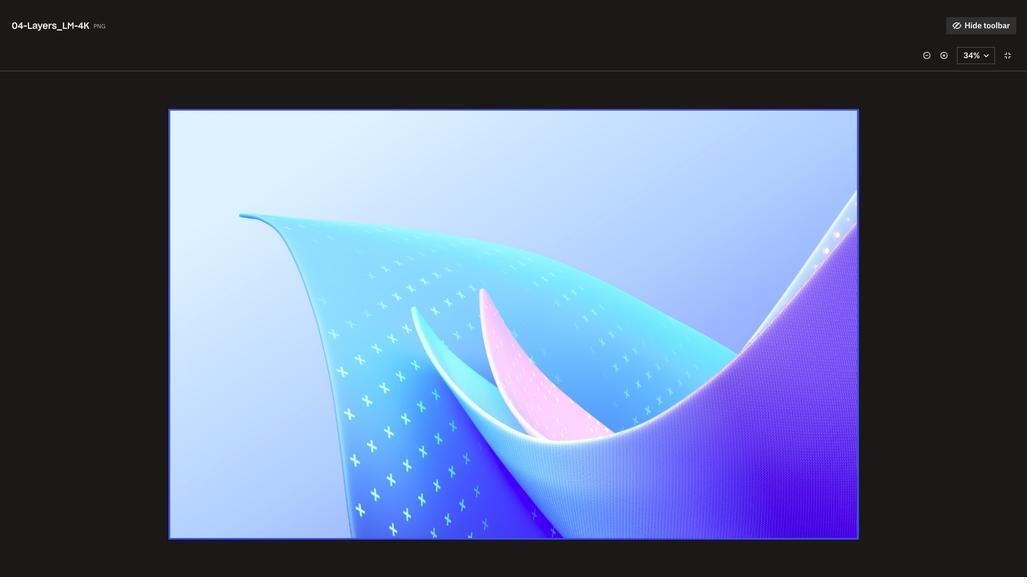 Task type: vqa. For each thing, say whether or not it's contained in the screenshot.
the bottom FOLDERS
no



Task type: locate. For each thing, give the bounding box(es) containing it.
4k
[[78, 20, 89, 31]]

hide
[[965, 21, 982, 30]]

04-
[[12, 20, 27, 31]]

layers_lm-
[[27, 20, 78, 31]]



Task type: describe. For each thing, give the bounding box(es) containing it.
toolbar
[[984, 21, 1010, 30]]

34% button
[[957, 47, 995, 64]]

hide toolbar button
[[947, 17, 1017, 34]]

04-layers_lm-4k png
[[12, 20, 106, 31]]

png
[[94, 21, 106, 30]]

34%
[[964, 51, 980, 60]]

hide toolbar
[[965, 21, 1010, 30]]



